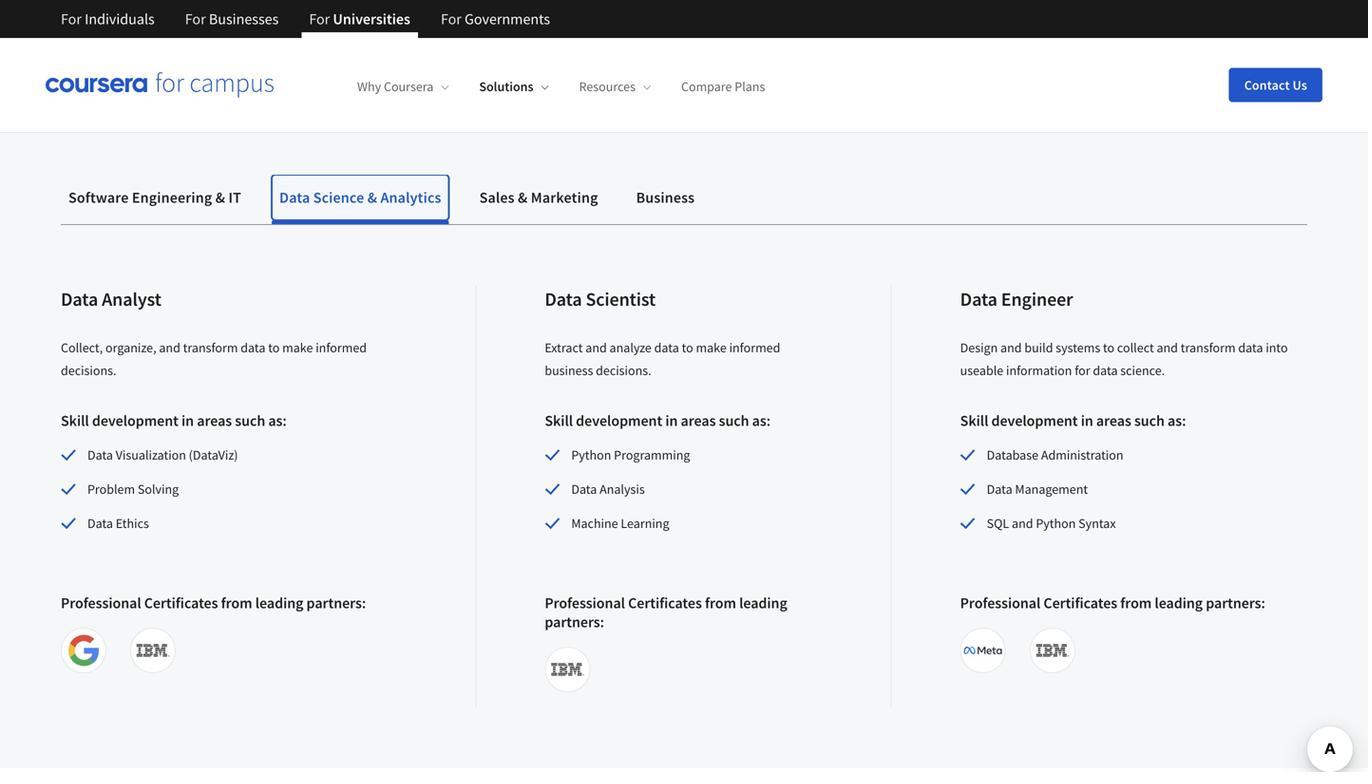 Task type: describe. For each thing, give the bounding box(es) containing it.
organize,
[[106, 340, 156, 357]]

signal
[[495, 76, 542, 100]]

business
[[545, 362, 594, 379]]

certificates inside create new opportunities for students to learn targeted skills and align them to your existing learning programs. professional certificates help students stand out in their search and signal readiness for entry-level roles.
[[61, 76, 150, 100]]

analyst
[[102, 288, 161, 312]]

engineering
[[132, 188, 212, 207]]

0 vertical spatial python
[[572, 447, 612, 464]]

to inside design and build systems to collect and transform data into useable information for data science.
[[1104, 340, 1115, 357]]

in for data analyst
[[182, 412, 194, 431]]

data for data visualization (dataviz)
[[87, 447, 113, 464]]

for individuals
[[61, 10, 155, 29]]

data science & analytics tab panel
[[61, 225, 1308, 708]]

plans
[[735, 78, 766, 95]]

contact us button
[[1230, 68, 1323, 102]]

and right sql
[[1012, 515, 1034, 533]]

decisions. for scientist
[[596, 362, 652, 379]]

compare plans link
[[682, 78, 766, 95]]

ethics
[[116, 515, 149, 533]]

in for data scientist
[[666, 412, 678, 431]]

visualization
[[116, 447, 186, 464]]

resources
[[579, 78, 636, 95]]

businesses
[[209, 10, 279, 29]]

partners: for scientist
[[545, 613, 605, 632]]

data ethics
[[87, 515, 149, 533]]

professional for data analyst
[[61, 594, 141, 613]]

search
[[405, 76, 457, 100]]

out
[[314, 76, 341, 100]]

certificates for data scientist
[[628, 594, 702, 613]]

us
[[1293, 77, 1308, 94]]

syntax
[[1079, 515, 1117, 533]]

governments
[[465, 10, 550, 29]]

and left build
[[1001, 340, 1022, 357]]

data analysis
[[572, 481, 645, 498]]

banner navigation
[[46, 0, 566, 38]]

why coursera
[[357, 78, 434, 95]]

skill for data engineer
[[961, 412, 989, 431]]

sales & marketing
[[480, 188, 598, 207]]

transform inside design and build systems to collect and transform data into useable information for data science.
[[1181, 340, 1236, 357]]

solving
[[138, 481, 179, 498]]

create new opportunities for students to learn targeted skills and align them to your existing learning programs. professional certificates help students stand out in their search and signal readiness for entry-level roles.
[[61, 53, 1043, 100]]

professional certificates from leading partners: for data analyst
[[61, 594, 366, 613]]

for for individuals
[[61, 10, 82, 29]]

development for engineer
[[992, 412, 1079, 431]]

problem
[[87, 481, 135, 498]]

sql
[[987, 515, 1010, 533]]

sql and python syntax
[[987, 515, 1117, 533]]

learning
[[621, 515, 670, 533]]

as: for data analyst
[[268, 412, 287, 431]]

into
[[1267, 340, 1289, 357]]

programming
[[614, 447, 691, 464]]

1 horizontal spatial for
[[626, 76, 648, 100]]

systems
[[1056, 340, 1101, 357]]

contact
[[1245, 77, 1291, 94]]

and inside extract and analyze data to make informed business decisions.
[[586, 340, 607, 357]]

certificates for data analyst
[[144, 594, 218, 613]]

build
[[1025, 340, 1054, 357]]

leading for data engineer
[[1155, 594, 1204, 613]]

decisions. for analyst
[[61, 362, 116, 379]]

ibm leader logo image for analyst
[[134, 632, 172, 670]]

resources link
[[579, 78, 651, 95]]

scientist
[[586, 288, 656, 312]]

solutions
[[479, 78, 534, 95]]

informed inside extract and analyze data to make informed business decisions.
[[730, 340, 781, 357]]

their
[[364, 76, 401, 100]]

management
[[1016, 481, 1089, 498]]

data visualization (dataviz)
[[87, 447, 238, 464]]

and left signal
[[461, 76, 491, 100]]

skill for data analyst
[[61, 412, 89, 431]]

areas for engineer
[[1097, 412, 1132, 431]]

why coursera link
[[357, 78, 449, 95]]

software engineering & it
[[68, 188, 242, 207]]

design and build systems to collect and transform data into useable information for data science.
[[961, 340, 1289, 379]]

level
[[700, 76, 738, 100]]

professional certificates from leading partners: for data engineer
[[961, 594, 1266, 613]]

your
[[687, 53, 723, 77]]

data analyst
[[61, 288, 161, 312]]

skill development in areas such as: for data engineer
[[961, 412, 1187, 431]]

transform inside collect, organize, and transform data to make informed decisions.
[[183, 340, 238, 357]]

data for data scientist
[[545, 288, 582, 312]]

skill development in areas such as: for data scientist
[[545, 412, 771, 431]]

for inside design and build systems to collect and transform data into useable information for data science.
[[1075, 362, 1091, 379]]

engineer
[[1002, 288, 1074, 312]]

data for data engineer
[[961, 288, 998, 312]]

entry-
[[652, 76, 700, 100]]

it
[[229, 188, 242, 207]]

data scientist
[[545, 288, 656, 312]]

roles.
[[741, 76, 785, 100]]

information
[[1007, 362, 1073, 379]]

1 horizontal spatial ibm leader logo image
[[549, 651, 587, 689]]

from for data engineer
[[1121, 594, 1152, 613]]

partners: for analyst
[[307, 594, 366, 613]]

science
[[313, 188, 364, 207]]

useable
[[961, 362, 1004, 379]]

for businesses
[[185, 10, 279, 29]]

areas for analyst
[[197, 412, 232, 431]]

existing
[[726, 53, 788, 77]]

stand
[[266, 76, 310, 100]]

for for businesses
[[185, 10, 206, 29]]

database
[[987, 447, 1039, 464]]

from for data scientist
[[705, 594, 737, 613]]

them
[[621, 53, 663, 77]]

data inside collect, organize, and transform data to make informed decisions.
[[241, 340, 266, 357]]

data science & analytics button
[[272, 175, 449, 221]]

solutions link
[[479, 78, 549, 95]]



Task type: locate. For each thing, give the bounding box(es) containing it.
transform
[[183, 340, 238, 357], [1181, 340, 1236, 357]]

skill down business
[[545, 412, 573, 431]]

python down management
[[1036, 515, 1076, 533]]

1 horizontal spatial development
[[576, 412, 663, 431]]

0 horizontal spatial skill
[[61, 412, 89, 431]]

data for data analysis
[[572, 481, 597, 498]]

database administration
[[987, 447, 1124, 464]]

and right extract
[[586, 340, 607, 357]]

2 horizontal spatial professional certificates from leading partners:
[[961, 594, 1266, 613]]

for down banner navigation
[[266, 53, 288, 77]]

0 horizontal spatial partners:
[[307, 594, 366, 613]]

for left universities
[[309, 10, 330, 29]]

collect,
[[61, 340, 103, 357]]

such up (dataviz)
[[235, 412, 265, 431]]

professional
[[945, 53, 1043, 77], [61, 594, 141, 613], [545, 594, 625, 613], [961, 594, 1041, 613]]

professional certificates from leading partners: for data scientist
[[545, 594, 788, 632]]

machine
[[572, 515, 618, 533]]

1 horizontal spatial as:
[[753, 412, 771, 431]]

professional certificates from leading partners:
[[61, 594, 366, 613], [545, 594, 788, 632], [961, 594, 1266, 613]]

development up the python programming
[[576, 412, 663, 431]]

data engineer
[[961, 288, 1074, 312]]

administration
[[1042, 447, 1124, 464]]

leading inside the 'professional certificates from leading partners:'
[[740, 594, 788, 613]]

1 horizontal spatial transform
[[1181, 340, 1236, 357]]

2 transform from the left
[[1181, 340, 1236, 357]]

professional inside the 'professional certificates from leading partners:'
[[545, 594, 625, 613]]

design
[[961, 340, 998, 357]]

collect, organize, and transform data to make informed decisions.
[[61, 340, 367, 379]]

such down science.
[[1135, 412, 1165, 431]]

data for data analyst
[[61, 288, 98, 312]]

in right out
[[345, 76, 360, 100]]

development for scientist
[[576, 412, 663, 431]]

content tabs tab list
[[61, 175, 1308, 225]]

1 horizontal spatial skill
[[545, 412, 573, 431]]

2 horizontal spatial &
[[518, 188, 528, 207]]

and right collect
[[1157, 340, 1179, 357]]

skill for data scientist
[[545, 412, 573, 431]]

& right sales
[[518, 188, 528, 207]]

development up visualization
[[92, 412, 179, 431]]

0 horizontal spatial decisions.
[[61, 362, 116, 379]]

analysis
[[600, 481, 645, 498]]

for for universities
[[309, 10, 330, 29]]

professional up the 'google leader logo'
[[61, 594, 141, 613]]

and right organize, on the left of the page
[[159, 340, 180, 357]]

2 horizontal spatial areas
[[1097, 412, 1132, 431]]

0 horizontal spatial skill development in areas such as:
[[61, 412, 287, 431]]

leading for data scientist
[[740, 594, 788, 613]]

3 skill development in areas such as: from the left
[[961, 412, 1187, 431]]

0 horizontal spatial make
[[282, 340, 313, 357]]

2 such from the left
[[719, 412, 750, 431]]

partners: inside the 'professional certificates from leading partners:'
[[545, 613, 605, 632]]

to inside collect, organize, and transform data to make informed decisions.
[[268, 340, 280, 357]]

make
[[282, 340, 313, 357], [696, 340, 727, 357]]

0 horizontal spatial from
[[221, 594, 252, 613]]

professional up meta logo
[[961, 594, 1041, 613]]

professional down machine
[[545, 594, 625, 613]]

contact us
[[1245, 77, 1308, 94]]

extract
[[545, 340, 583, 357]]

1 professional certificates from leading partners: from the left
[[61, 594, 366, 613]]

skill development in areas such as: up 'data visualization (dataviz)'
[[61, 412, 287, 431]]

google leader logo image
[[65, 632, 103, 670]]

& inside button
[[518, 188, 528, 207]]

2 make from the left
[[696, 340, 727, 357]]

areas
[[197, 412, 232, 431], [681, 412, 716, 431], [1097, 412, 1132, 431]]

certificates down learning
[[628, 594, 702, 613]]

skill development in areas such as:
[[61, 412, 287, 431], [545, 412, 771, 431], [961, 412, 1187, 431]]

data for data science & analytics
[[280, 188, 310, 207]]

& left it
[[216, 188, 225, 207]]

partners:
[[307, 594, 366, 613], [1207, 594, 1266, 613], [545, 613, 605, 632]]

3 for from the left
[[309, 10, 330, 29]]

3 leading from the left
[[1155, 594, 1204, 613]]

skill development in areas such as: up administration
[[961, 412, 1187, 431]]

analyze
[[610, 340, 652, 357]]

data left ethics
[[87, 515, 113, 533]]

areas up administration
[[1097, 412, 1132, 431]]

data up "collect,"
[[61, 288, 98, 312]]

and left "align"
[[543, 53, 574, 77]]

meta logo image
[[965, 632, 1003, 670]]

from
[[221, 594, 252, 613], [705, 594, 737, 613], [1121, 594, 1152, 613]]

and inside collect, organize, and transform data to make informed decisions.
[[159, 340, 180, 357]]

decisions. down "collect,"
[[61, 362, 116, 379]]

such for scientist
[[719, 412, 750, 431]]

compare
[[682, 78, 732, 95]]

2 skill development in areas such as: from the left
[[545, 412, 771, 431]]

as: for data scientist
[[753, 412, 771, 431]]

areas up programming
[[681, 412, 716, 431]]

decisions. inside collect, organize, and transform data to make informed decisions.
[[61, 362, 116, 379]]

such for analyst
[[235, 412, 265, 431]]

1 horizontal spatial students
[[292, 53, 361, 77]]

0 horizontal spatial areas
[[197, 412, 232, 431]]

2 as: from the left
[[753, 412, 771, 431]]

skill down "collect,"
[[61, 412, 89, 431]]

& for analytics
[[368, 188, 378, 207]]

1 horizontal spatial python
[[1036, 515, 1076, 533]]

areas up (dataviz)
[[197, 412, 232, 431]]

skill development in areas such as: up programming
[[545, 412, 771, 431]]

2 from from the left
[[705, 594, 737, 613]]

data for data management
[[987, 481, 1013, 498]]

create
[[61, 53, 112, 77]]

1 development from the left
[[92, 412, 179, 431]]

2 for from the left
[[185, 10, 206, 29]]

decisions. inside extract and analyze data to make informed business decisions.
[[596, 362, 652, 379]]

data up sql
[[987, 481, 1013, 498]]

2 & from the left
[[368, 188, 378, 207]]

decisions.
[[61, 362, 116, 379], [596, 362, 652, 379]]

3 as: from the left
[[1168, 412, 1187, 431]]

individuals
[[85, 10, 155, 29]]

analytics
[[381, 188, 442, 207]]

0 horizontal spatial such
[[235, 412, 265, 431]]

in up 'data visualization (dataviz)'
[[182, 412, 194, 431]]

leading
[[255, 594, 304, 613], [740, 594, 788, 613], [1155, 594, 1204, 613]]

1 horizontal spatial areas
[[681, 412, 716, 431]]

1 decisions. from the left
[[61, 362, 116, 379]]

programs.
[[860, 53, 941, 77]]

transform left the into
[[1181, 340, 1236, 357]]

1 horizontal spatial from
[[705, 594, 737, 613]]

business button
[[629, 175, 703, 221]]

0 horizontal spatial transform
[[183, 340, 238, 357]]

help
[[154, 76, 189, 100]]

and
[[543, 53, 574, 77], [461, 76, 491, 100], [159, 340, 180, 357], [586, 340, 607, 357], [1001, 340, 1022, 357], [1157, 340, 1179, 357], [1012, 515, 1034, 533]]

1 from from the left
[[221, 594, 252, 613]]

& right science
[[368, 188, 378, 207]]

2 horizontal spatial for
[[1075, 362, 1091, 379]]

2 professional certificates from leading partners: from the left
[[545, 594, 788, 632]]

for governments
[[441, 10, 550, 29]]

3 development from the left
[[992, 412, 1079, 431]]

science.
[[1121, 362, 1166, 379]]

transform right organize, on the left of the page
[[183, 340, 238, 357]]

such
[[235, 412, 265, 431], [719, 412, 750, 431], [1135, 412, 1165, 431]]

1 leading from the left
[[255, 594, 304, 613]]

for up targeted
[[441, 10, 462, 29]]

2 skill from the left
[[545, 412, 573, 431]]

data up 'problem'
[[87, 447, 113, 464]]

sales & marketing button
[[472, 175, 606, 221]]

for left entry-
[[626, 76, 648, 100]]

compare plans
[[682, 78, 766, 95]]

for universities
[[309, 10, 411, 29]]

0 horizontal spatial professional certificates from leading partners:
[[61, 594, 366, 613]]

0 horizontal spatial ibm leader logo image
[[134, 632, 172, 670]]

data inside extract and analyze data to make informed business decisions.
[[655, 340, 679, 357]]

0 horizontal spatial as:
[[268, 412, 287, 431]]

python programming
[[572, 447, 691, 464]]

targeted
[[429, 53, 496, 77]]

2 horizontal spatial skill
[[961, 412, 989, 431]]

1 & from the left
[[216, 188, 225, 207]]

1 such from the left
[[235, 412, 265, 431]]

data management
[[987, 481, 1089, 498]]

1 horizontal spatial make
[[696, 340, 727, 357]]

learning
[[791, 53, 857, 77]]

sales
[[480, 188, 515, 207]]

3 from from the left
[[1121, 594, 1152, 613]]

professional for data scientist
[[545, 594, 625, 613]]

2 horizontal spatial ibm leader logo image
[[1034, 632, 1072, 670]]

such for engineer
[[1135, 412, 1165, 431]]

certificates for data engineer
[[1044, 594, 1118, 613]]

partners: for engineer
[[1207, 594, 1266, 613]]

new
[[116, 53, 150, 77]]

make inside extract and analyze data to make informed business decisions.
[[696, 340, 727, 357]]

informed
[[316, 340, 367, 357], [730, 340, 781, 357]]

1 vertical spatial python
[[1036, 515, 1076, 533]]

1 make from the left
[[282, 340, 313, 357]]

in up programming
[[666, 412, 678, 431]]

2 horizontal spatial from
[[1121, 594, 1152, 613]]

1 horizontal spatial decisions.
[[596, 362, 652, 379]]

2 development from the left
[[576, 412, 663, 431]]

2 horizontal spatial such
[[1135, 412, 1165, 431]]

2 decisions. from the left
[[596, 362, 652, 379]]

skills
[[500, 53, 540, 77]]

1 areas from the left
[[197, 412, 232, 431]]

0 horizontal spatial &
[[216, 188, 225, 207]]

3 such from the left
[[1135, 412, 1165, 431]]

software
[[68, 188, 129, 207]]

0 horizontal spatial development
[[92, 412, 179, 431]]

data inside data science & analytics button
[[280, 188, 310, 207]]

2 horizontal spatial as:
[[1168, 412, 1187, 431]]

0 horizontal spatial students
[[193, 76, 262, 100]]

1 transform from the left
[[183, 340, 238, 357]]

align
[[578, 53, 617, 77]]

data for data ethics
[[87, 515, 113, 533]]

why
[[357, 78, 381, 95]]

skill
[[61, 412, 89, 431], [545, 412, 573, 431], [961, 412, 989, 431]]

machine learning
[[572, 515, 670, 533]]

professional for data engineer
[[961, 594, 1041, 613]]

1 horizontal spatial partners:
[[545, 613, 605, 632]]

for up create
[[61, 10, 82, 29]]

2 horizontal spatial development
[[992, 412, 1079, 431]]

ibm leader logo image for engineer
[[1034, 632, 1072, 670]]

2 horizontal spatial skill development in areas such as:
[[961, 412, 1187, 431]]

development up database administration
[[992, 412, 1079, 431]]

1 horizontal spatial such
[[719, 412, 750, 431]]

3 areas from the left
[[1097, 412, 1132, 431]]

1 informed from the left
[[316, 340, 367, 357]]

1 horizontal spatial skill development in areas such as:
[[545, 412, 771, 431]]

2 leading from the left
[[740, 594, 788, 613]]

data up extract
[[545, 288, 582, 312]]

coursera
[[384, 78, 434, 95]]

1 skill development in areas such as: from the left
[[61, 412, 287, 431]]

learn
[[385, 53, 425, 77]]

collect
[[1118, 340, 1155, 357]]

professional inside create new opportunities for students to learn targeted skills and align them to your existing learning programs. professional certificates help students stand out in their search and signal readiness for entry-level roles.
[[945, 53, 1043, 77]]

in up administration
[[1082, 412, 1094, 431]]

1 horizontal spatial &
[[368, 188, 378, 207]]

2 horizontal spatial partners:
[[1207, 594, 1266, 613]]

3 professional certificates from leading partners: from the left
[[961, 594, 1266, 613]]

1 skill from the left
[[61, 412, 89, 431]]

skill development in areas such as: for data analyst
[[61, 412, 287, 431]]

informed inside collect, organize, and transform data to make informed decisions.
[[316, 340, 367, 357]]

for for governments
[[441, 10, 462, 29]]

1 horizontal spatial professional certificates from leading partners:
[[545, 594, 788, 632]]

data up design
[[961, 288, 998, 312]]

such down extract and analyze data to make informed business decisions.
[[719, 412, 750, 431]]

readiness
[[546, 76, 622, 100]]

data up machine
[[572, 481, 597, 498]]

0 horizontal spatial python
[[572, 447, 612, 464]]

1 horizontal spatial leading
[[740, 594, 788, 613]]

0 horizontal spatial leading
[[255, 594, 304, 613]]

1 as: from the left
[[268, 412, 287, 431]]

business
[[637, 188, 695, 207]]

in inside create new opportunities for students to learn targeted skills and align them to your existing learning programs. professional certificates help students stand out in their search and signal readiness for entry-level roles.
[[345, 76, 360, 100]]

in for data engineer
[[1082, 412, 1094, 431]]

development for analyst
[[92, 412, 179, 431]]

make inside collect, organize, and transform data to make informed decisions.
[[282, 340, 313, 357]]

coursera for campus image
[[46, 72, 274, 98]]

marketing
[[531, 188, 598, 207]]

as: for data engineer
[[1168, 412, 1187, 431]]

students
[[292, 53, 361, 77], [193, 76, 262, 100]]

0 horizontal spatial for
[[266, 53, 288, 77]]

ibm leader logo image
[[134, 632, 172, 670], [1034, 632, 1072, 670], [549, 651, 587, 689]]

2 informed from the left
[[730, 340, 781, 357]]

opportunities
[[153, 53, 262, 77]]

certificates down syntax
[[1044, 594, 1118, 613]]

certificates down ethics
[[144, 594, 218, 613]]

& for it
[[216, 188, 225, 207]]

data left science
[[280, 188, 310, 207]]

software engineering & it button
[[61, 175, 249, 221]]

4 for from the left
[[441, 10, 462, 29]]

professional right programs.
[[945, 53, 1043, 77]]

students up why
[[292, 53, 361, 77]]

areas for scientist
[[681, 412, 716, 431]]

0 horizontal spatial informed
[[316, 340, 367, 357]]

skill down useable
[[961, 412, 989, 431]]

universities
[[333, 10, 411, 29]]

problem solving
[[87, 481, 179, 498]]

certificates left help
[[61, 76, 150, 100]]

in
[[345, 76, 360, 100], [182, 412, 194, 431], [666, 412, 678, 431], [1082, 412, 1094, 431]]

leading for data analyst
[[255, 594, 304, 613]]

for up opportunities
[[185, 10, 206, 29]]

students right help
[[193, 76, 262, 100]]

1 for from the left
[[61, 10, 82, 29]]

3 & from the left
[[518, 188, 528, 207]]

python up the data analysis
[[572, 447, 612, 464]]

for down systems
[[1075, 362, 1091, 379]]

data science & analytics
[[280, 188, 442, 207]]

decisions. down analyze
[[596, 362, 652, 379]]

2 areas from the left
[[681, 412, 716, 431]]

extract and analyze data to make informed business decisions.
[[545, 340, 781, 379]]

3 skill from the left
[[961, 412, 989, 431]]

1 horizontal spatial informed
[[730, 340, 781, 357]]

from for data analyst
[[221, 594, 252, 613]]

2 horizontal spatial leading
[[1155, 594, 1204, 613]]

to
[[365, 53, 381, 77], [666, 53, 683, 77], [268, 340, 280, 357], [682, 340, 694, 357], [1104, 340, 1115, 357]]

to inside extract and analyze data to make informed business decisions.
[[682, 340, 694, 357]]

data
[[241, 340, 266, 357], [655, 340, 679, 357], [1239, 340, 1264, 357], [1094, 362, 1118, 379]]



Task type: vqa. For each thing, say whether or not it's contained in the screenshot.
1st Skill from the right
yes



